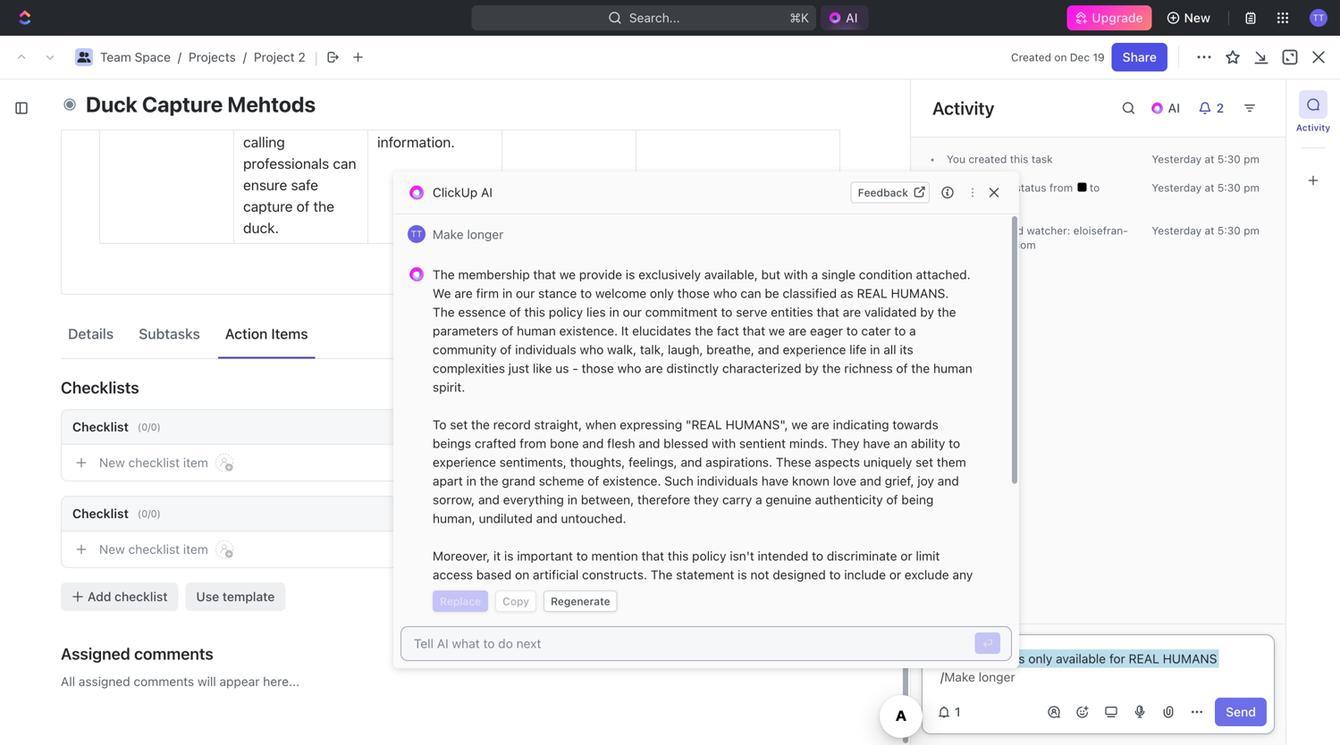 Task type: locate. For each thing, give the bounding box(es) containing it.
2 vertical spatial who
[[617, 361, 641, 376]]

individuals inside the membership that we provide is exclusively available, but with a single condition attached. we are firm in our stance to welcome only those who can be classified as real humans. the essence of this policy lies in our commitment to serve entities that are validated by the parameters of human existence. it elucidates the fact that we are eager to cater to a community of individuals who walk, talk, laugh, breathe, and experience life in all its complexities just like us - those who are distinctly characterized by the richness of the human spirit.
[[515, 342, 576, 357]]

set
[[450, 418, 468, 432], [916, 455, 933, 470]]

1 vertical spatial based
[[528, 587, 564, 601]]

commitment
[[645, 305, 718, 320]]

add task button down "task 2"
[[85, 371, 153, 392]]

1 button
[[930, 698, 972, 727]]

this inside the membership that we provide is exclusively available, but with a single condition attached. we are firm in our stance to welcome only those who can be classified as real humans. the essence of this policy lies in our commitment to serve entities that are validated by the parameters of human existence. it elucidates the fact that we are eager to cater to a community of individuals who walk, talk, laugh, breathe, and experience life in all its complexities just like us - those who are distinctly characterized by the richness of the human spirit.
[[524, 305, 545, 320]]

add checklist
[[88, 590, 168, 604]]

task down task 1
[[93, 342, 120, 357]]

0 vertical spatial add task button
[[1200, 108, 1276, 137]]

regenerate button
[[544, 591, 617, 612]]

at up the "customize"
[[1205, 153, 1215, 165]]

2 space from the left
[[135, 50, 171, 64]]

0 vertical spatial at
[[1205, 153, 1215, 165]]

that right mention
[[642, 549, 664, 564]]

they
[[831, 436, 860, 451]]

capture
[[243, 198, 293, 215]]

1 vertical spatial or
[[889, 568, 901, 583]]

1 horizontal spatial to do
[[958, 196, 990, 208]]

scheme
[[539, 474, 584, 489]]

task sidebar content section
[[910, 80, 1286, 746]]

authenticity
[[815, 493, 883, 507]]

a
[[377, 69, 387, 86]]

0 vertical spatial from
[[1050, 182, 1073, 194]]

experience down beings
[[433, 455, 496, 470]]

1 down membership
[[955, 705, 961, 720]]

or left limit
[[901, 549, 913, 564]]

2 checklist (0/0) from the top
[[72, 507, 161, 521]]

2 at from the top
[[1205, 182, 1215, 194]]

simple,
[[891, 587, 932, 601]]

0 horizontal spatial experience
[[433, 455, 496, 470]]

2 vertical spatial yesterday
[[1152, 224, 1202, 237]]

- up more,
[[565, 605, 571, 620]]

do down changed
[[976, 196, 990, 208]]

policy down stance
[[549, 305, 583, 320]]

2 share from the left
[[1125, 50, 1159, 64]]

- right us
[[573, 361, 578, 376]]

therefore
[[637, 493, 690, 507]]

2 vertical spatial the
[[651, 568, 673, 583]]

2 5:30 from the top
[[1218, 182, 1241, 194]]

0 vertical spatial individuals
[[515, 342, 576, 357]]

user group image
[[17, 53, 28, 62]]

are inside to set the record straight, when expressing "real humans", we are indicating towards beings crafted from bone and flesh and blessed with sentient minds. they have an ability to experience sentiments, thoughts, feelings, and aspirations. these aspects uniquely set them apart in the grand scheme of existence. such individuals have known love and grief, joy and sorrow, and everything in between, therefore they carry a genuine authenticity of being human, undiluted and untouched.
[[811, 418, 830, 432]]

3 at from the top
[[1205, 224, 1215, 237]]

real inside membership is only available for real humans / make longer
[[1129, 652, 1160, 667]]

2 vertical spatial 5:30
[[1218, 224, 1241, 237]]

2 horizontal spatial human
[[933, 361, 973, 376]]

professional
[[109, 91, 195, 108]]

them
[[937, 455, 966, 470]]

activity inside task sidebar content section
[[933, 97, 995, 118]]

1 team from the left
[[33, 50, 64, 64]]

and inside the membership that we provide is exclusively available, but with a single condition attached. we are firm in our stance to welcome only those who can be classified as real humans. the essence of this policy lies in our commitment to serve entities that are validated by the parameters of human existence. it elucidates the fact that we are eager to cater to a community of individuals who walk, talk, laugh, breathe, and experience life in all its complexities just like us - those who are distinctly characterized by the richness of the human spirit.
[[758, 342, 779, 357]]

set up the joy at the bottom right of the page
[[916, 455, 933, 470]]

you
[[947, 153, 966, 165], [947, 182, 966, 194]]

1 share from the left
[[1123, 50, 1157, 64]]

such
[[665, 474, 694, 489]]

add task button
[[1200, 108, 1276, 137], [85, 371, 153, 392]]

only inside membership is only available for real humans / make longer
[[1029, 652, 1053, 667]]

2 horizontal spatial this
[[1010, 153, 1029, 165]]

template
[[222, 590, 275, 604]]

a right carry
[[756, 493, 762, 507]]

table link
[[272, 161, 307, 186]]

checklist (0/0) down checklists
[[72, 420, 161, 435]]

new inside new button
[[1184, 10, 1211, 25]]

space up duck
[[68, 50, 104, 64]]

human inside moreover, it is important to mention that this policy isn't intended to discriminate or limit access based on artificial constructs. the statement is not designed to include or exclude any particular group based on factors such as race, gender, or creed. instead, it's a simple, straightforward clause - a prerequisite which demands the 'applicant' to exist within the realm of human life, nothing more, nothing less.
[[448, 624, 487, 639]]

space inside the team space / projects / project 2 |
[[135, 50, 171, 64]]

5:30 for cis23@gmail.com
[[1218, 224, 1241, 237]]

humans.
[[891, 286, 949, 301]]

add task button up the "customize"
[[1200, 108, 1276, 137]]

1 vertical spatial do
[[84, 424, 100, 437]]

we down entities
[[769, 324, 785, 338]]

such
[[629, 587, 656, 601]]

2 share button from the left
[[1114, 43, 1170, 72]]

of right essence
[[509, 305, 521, 320]]

this up statement at the right
[[668, 549, 689, 564]]

2 checklist from the top
[[72, 507, 129, 521]]

we up stance
[[560, 267, 576, 282]]

the left fact
[[695, 324, 713, 338]]

1 vertical spatial -
[[565, 605, 571, 620]]

0 horizontal spatial activity
[[933, 97, 995, 118]]

- inside the membership that we provide is exclusively available, but with a single condition attached. we are firm in our stance to welcome only those who can be classified as real humans. the essence of this policy lies in our commitment to serve entities that are validated by the parameters of human existence. it elucidates the fact that we are eager to cater to a community of individuals who walk, talk, laugh, breathe, and experience life in all its complexities just like us - those who are distinctly characterized by the richness of the human spirit.
[[573, 361, 578, 376]]

0 vertical spatial item
[[183, 456, 208, 470]]

team for team space / projects / project 2 |
[[100, 50, 131, 64]]

for
[[1110, 652, 1126, 667]]

the
[[255, 69, 276, 86], [313, 198, 334, 215], [938, 305, 956, 320], [695, 324, 713, 338], [822, 361, 841, 376], [911, 361, 930, 376], [471, 418, 490, 432], [480, 474, 499, 489], [751, 605, 769, 620], [919, 605, 938, 620]]

add task for rightmost 'add task' button
[[1211, 115, 1265, 130]]

available
[[1056, 652, 1106, 667]]

experience inside to set the record straight, when expressing "real humans", we are indicating towards beings crafted from bone and flesh and blessed with sentient minds. they have an ability to experience sentiments, thoughts, feelings, and aspirations. these aspects uniquely set them apart in the grand scheme of existence. such individuals have known love and grief, joy and sorrow, and everything in between, therefore they carry a genuine authenticity of being human, undiluted and untouched.
[[433, 455, 496, 470]]

0 vertical spatial as
[[840, 286, 854, 301]]

checklist
[[128, 456, 180, 470], [128, 542, 180, 557], [115, 590, 168, 604]]

attached.
[[916, 267, 971, 282]]

2 (0/0) from the top
[[138, 508, 161, 520]]

2 inside the team space / projects / project 2 |
[[298, 50, 306, 64]]

eager
[[810, 324, 843, 338]]

the down safe
[[313, 198, 334, 215]]

do inside task sidebar content section
[[976, 196, 990, 208]]

0 horizontal spatial our
[[516, 286, 535, 301]]

1 (0/0) from the top
[[138, 422, 161, 433]]

1 horizontal spatial we
[[769, 324, 785, 338]]

1 horizontal spatial who
[[617, 361, 641, 376]]

nothing
[[514, 624, 558, 639], [598, 624, 642, 639]]

team inside team space link
[[33, 50, 64, 64]]

- inside moreover, it is important to mention that this policy isn't intended to discriminate or limit access based on artificial constructs. the statement is not designed to include or exclude any particular group based on factors such as race, gender, or creed. instead, it's a simple, straightforward clause - a prerequisite which demands the 'applicant' to exist within the realm of human life, nothing more, nothing less.
[[565, 605, 571, 620]]

checklist (0/0)
[[72, 420, 161, 435], [72, 507, 161, 521]]

action items
[[225, 325, 308, 342]]

the down the humans.
[[938, 305, 956, 320]]

moreover, it is important to mention that this policy isn't intended to discriminate or limit access based on artificial constructs. the statement is not designed to include or exclude any particular group based on factors such as race, gender, or creed. instead, it's a simple, straightforward clause - a prerequisite which demands the 'applicant' to exist within the realm of human life, nothing more, nothing less.
[[433, 549, 977, 639]]

1 vertical spatial can
[[741, 286, 761, 301]]

you left changed
[[947, 182, 966, 194]]

only left available
[[1029, 652, 1053, 667]]

1 vertical spatial add
[[93, 374, 116, 389]]

and down the uniquely
[[860, 474, 882, 489]]

human up like
[[517, 324, 556, 338]]

they
[[694, 493, 719, 507]]

is inside the membership that we provide is exclusively available, but with a single condition attached. we are firm in our stance to welcome only those who can be classified as real humans. the essence of this policy lies in our commitment to serve entities that are validated by the parameters of human existence. it elucidates the fact that we are eager to cater to a community of individuals who walk, talk, laugh, breathe, and experience life in all its complexities just like us - those who are distinctly characterized by the richness of the human spirit.
[[626, 267, 635, 282]]

2 projects from the left
[[189, 50, 236, 64]]

share for 1st share button
[[1123, 50, 1157, 64]]

2 yesterday at 5:30 pm from the top
[[1152, 182, 1260, 194]]

as down single
[[840, 286, 854, 301]]

this inside task sidebar content section
[[1010, 153, 1029, 165]]

1 horizontal spatial on
[[567, 587, 581, 601]]

team inside the team space / projects / project 2 |
[[100, 50, 131, 64]]

projects link up duck capture mehtods
[[189, 50, 236, 64]]

of inside moreover, it is important to mention that this policy isn't intended to discriminate or limit access based on artificial constructs. the statement is not designed to include or exclude any particular group based on factors such as race, gender, or creed. instead, it's a simple, straightforward clause - a prerequisite which demands the 'applicant' to exist within the realm of human life, nothing more, nothing less.
[[433, 624, 444, 639]]

2 pm from the top
[[1244, 182, 1260, 194]]

existence. down lies
[[559, 324, 618, 338]]

set right to
[[450, 418, 468, 432]]

pm for cis23@gmail.com
[[1244, 224, 1260, 237]]

will
[[198, 675, 216, 689]]

you created this task
[[947, 153, 1053, 165]]

we inside to set the record straight, when expressing "real humans", we are indicating towards beings crafted from bone and flesh and blessed with sentient minds. they have an ability to experience sentiments, thoughts, feelings, and aspirations. these aspects uniquely set them apart in the grand scheme of existence. such individuals have known love and grief, joy and sorrow, and everything in between, therefore they carry a genuine authenticity of being human, undiluted and untouched.
[[792, 418, 808, 432]]

walk,
[[607, 342, 637, 357]]

1 item from the top
[[183, 456, 208, 470]]

do left 4
[[84, 424, 100, 437]]

send
[[1226, 705, 1256, 720]]

the down gender,
[[751, 605, 769, 620]]

projects link up calling
[[119, 46, 193, 68]]

team space link up duck
[[11, 46, 108, 68]]

3 yesterday from the top
[[1152, 224, 1202, 237]]

1 horizontal spatial policy
[[692, 549, 726, 564]]

calendar link
[[185, 161, 242, 186]]

1 up "task 2"
[[123, 311, 129, 326]]

human up towards
[[933, 361, 973, 376]]

from inside task sidebar content section
[[1050, 182, 1073, 194]]

0 vertical spatial 5:30
[[1218, 153, 1241, 165]]

1 vertical spatial by
[[805, 361, 819, 376]]

2 new checklist item from the top
[[99, 542, 208, 557]]

regenerate
[[551, 595, 610, 608]]

when
[[585, 418, 616, 432]]

1 horizontal spatial nothing
[[598, 624, 642, 639]]

1 vertical spatial from
[[520, 436, 547, 451]]

of
[[297, 198, 310, 215], [509, 305, 521, 320], [502, 324, 514, 338], [500, 342, 512, 357], [896, 361, 908, 376], [588, 474, 599, 489], [887, 493, 898, 507], [433, 624, 444, 639]]

0 horizontal spatial only
[[650, 286, 674, 301]]

to up them
[[949, 436, 960, 451]]

0 vertical spatial yesterday at 5:30 pm
[[1152, 153, 1260, 165]]

have up the uniquely
[[863, 436, 890, 451]]

1 vertical spatial the
[[433, 305, 455, 320]]

1 vertical spatial activity
[[1296, 122, 1331, 133]]

0 horizontal spatial individuals
[[515, 342, 576, 357]]

1 vertical spatial we
[[769, 324, 785, 338]]

provide
[[579, 267, 622, 282]]

from inside to set the record straight, when expressing "real humans", we are indicating towards beings crafted from bone and flesh and blessed with sentient minds. they have an ability to experience sentiments, thoughts, feelings, and aspirations. these aspects uniquely set them apart in the grand scheme of existence. such individuals have known love and grief, joy and sorrow, and everything in between, therefore they carry a genuine authenticity of being human, undiluted and untouched.
[[520, 436, 547, 451]]

Search tasks... text field
[[1118, 203, 1296, 230]]

1 pm from the top
[[1244, 153, 1260, 165]]

who down available,
[[713, 286, 737, 301]]

0 horizontal spatial this
[[524, 305, 545, 320]]

0 horizontal spatial who
[[580, 342, 604, 357]]

1 horizontal spatial add task button
[[1200, 108, 1276, 137]]

experience inside the membership that we provide is exclusively available, but with a single condition attached. we are firm in our stance to welcome only those who can be classified as real humans. the essence of this policy lies in our commitment to serve entities that are validated by the parameters of human existence. it elucidates the fact that we are eager to cater to a community of individuals who walk, talk, laugh, breathe, and experience life in all its complexities just like us - those who are distinctly characterized by the richness of the human spirit.
[[783, 342, 846, 357]]

0 vertical spatial or
[[901, 549, 913, 564]]

1 vertical spatial policy
[[692, 549, 726, 564]]

real right for on the right bottom
[[1129, 652, 1160, 667]]

checklists
[[61, 378, 139, 397]]

based up clause
[[528, 587, 564, 601]]

from down search
[[1050, 182, 1073, 194]]

yesterday
[[1152, 153, 1202, 165], [1152, 182, 1202, 194], [1152, 224, 1202, 237]]

is inside membership is only available for real humans / make longer
[[1016, 652, 1025, 667]]

share
[[1123, 50, 1157, 64], [1125, 50, 1159, 64]]

to inside to set the record straight, when expressing "real humans", we are indicating towards beings crafted from bone and flesh and blessed with sentient minds. they have an ability to experience sentiments, thoughts, feelings, and aspirations. these aspects uniquely set them apart in the grand scheme of existence. such individuals have known love and grief, joy and sorrow, and everything in between, therefore they carry a genuine authenticity of being human, undiluted and untouched.
[[949, 436, 960, 451]]

1 vertical spatial real
[[1129, 652, 1160, 667]]

upgrade
[[1092, 10, 1143, 25]]

yesterday down customize button at the right of the page
[[1152, 224, 1202, 237]]

details button
[[61, 317, 121, 350]]

1 horizontal spatial longer
[[979, 670, 1015, 685]]

condition
[[859, 267, 913, 282]]

isn't
[[730, 549, 754, 564]]

policy
[[549, 305, 583, 320], [692, 549, 726, 564]]

new checklist item
[[99, 456, 208, 470], [99, 542, 208, 557]]

3 pm from the top
[[1244, 224, 1260, 237]]

0 horizontal spatial 1
[[123, 311, 129, 326]]

space up calling
[[135, 50, 171, 64]]

0 vertical spatial this
[[1010, 153, 1029, 165]]

0 vertical spatial on
[[1054, 51, 1067, 63]]

new down 4
[[99, 456, 125, 470]]

nothing down clause
[[514, 624, 558, 639]]

longer inside membership is only available for real humans / make longer
[[979, 670, 1015, 685]]

human
[[517, 324, 556, 338], [933, 361, 973, 376], [448, 624, 487, 639]]

1 inside task 1 link
[[123, 311, 129, 326]]

add task
[[1211, 115, 1265, 130], [93, 374, 146, 389]]

untouched.
[[561, 511, 626, 526]]

1 space from the left
[[68, 50, 104, 64]]

0 vertical spatial only
[[650, 286, 674, 301]]

make down membership
[[944, 670, 975, 685]]

this left task
[[1010, 153, 1029, 165]]

0 horizontal spatial team
[[33, 50, 64, 64]]

a
[[811, 267, 818, 282], [909, 324, 916, 338], [756, 493, 762, 507], [880, 587, 887, 601], [574, 605, 581, 620]]

1 vertical spatial human
[[933, 361, 973, 376]]

1 horizontal spatial with
[[784, 267, 808, 282]]

apart
[[433, 474, 463, 489]]

2 yesterday from the top
[[1152, 182, 1202, 194]]

between,
[[581, 493, 634, 507]]

projects up calling
[[141, 50, 188, 64]]

projects up duck capture mehtods
[[189, 50, 236, 64]]

1
[[123, 311, 129, 326], [955, 705, 961, 720]]

discriminate
[[827, 549, 897, 564]]

0 vertical spatial set
[[450, 418, 468, 432]]

life,
[[490, 624, 511, 639]]

human down straightforward
[[448, 624, 487, 639]]

4
[[121, 424, 128, 437]]

2 team from the left
[[100, 50, 131, 64]]

0 horizontal spatial those
[[582, 361, 614, 376]]

0 vertical spatial comments
[[134, 645, 214, 664]]

you for you created this task
[[947, 153, 966, 165]]

you for you
[[947, 182, 966, 194]]

calling
[[109, 69, 157, 86]]

1 5:30 from the top
[[1218, 153, 1241, 165]]

1 vertical spatial (0/0)
[[138, 508, 161, 520]]

at down customize button at the right of the page
[[1205, 224, 1215, 237]]

yesterday up search tasks... text box
[[1152, 182, 1202, 194]]

factors
[[585, 587, 625, 601]]

2 nothing from the left
[[598, 624, 642, 639]]

1 horizontal spatial project 2
[[226, 50, 279, 64]]

individuals up like
[[515, 342, 576, 357]]

1 vertical spatial checklist
[[72, 507, 129, 521]]

1 horizontal spatial add task
[[1211, 115, 1265, 130]]

1 vertical spatial yesterday
[[1152, 182, 1202, 194]]

3 5:30 from the top
[[1218, 224, 1241, 237]]

contact
[[377, 112, 427, 129]]

Tell AI what to do next text field
[[414, 635, 963, 654]]

0 vertical spatial have
[[863, 436, 890, 451]]

3 yesterday at 5:30 pm from the top
[[1152, 224, 1260, 237]]

assignees
[[478, 211, 531, 223]]

team space / projects / project 2 |
[[100, 48, 318, 66]]

1 vertical spatial project 2
[[43, 107, 149, 136]]

1 horizontal spatial space
[[135, 50, 171, 64]]

that inside moreover, it is important to mention that this policy isn't intended to discriminate or limit access based on artificial constructs. the statement is not designed to include or exclude any particular group based on factors such as race, gender, or creed. instead, it's a simple, straightforward clause - a prerequisite which demands the 'applicant' to exist within the realm of human life, nothing more, nothing less.
[[642, 549, 664, 564]]

1 vertical spatial those
[[582, 361, 614, 376]]

the up such
[[651, 568, 673, 583]]

constructs.
[[582, 568, 647, 583]]

1 at from the top
[[1205, 153, 1215, 165]]

checklist
[[72, 420, 129, 435], [72, 507, 129, 521]]

its
[[900, 342, 914, 357]]

as inside moreover, it is important to mention that this policy isn't intended to discriminate or limit access based on artificial constructs. the statement is not designed to include or exclude any particular group based on factors such as race, gender, or creed. instead, it's a simple, straightforward clause - a prerequisite which demands the 'applicant' to exist within the realm of human life, nothing more, nothing less.
[[660, 587, 673, 601]]

1 vertical spatial this
[[524, 305, 545, 320]]

1 vertical spatial at
[[1205, 182, 1215, 194]]

beings
[[433, 436, 471, 451]]

complexities
[[433, 361, 505, 376]]

add for rightmost 'add task' button
[[1211, 115, 1235, 130]]

or up simple,
[[889, 568, 901, 583]]

0 vertical spatial new checklist item
[[99, 456, 208, 470]]

1 horizontal spatial based
[[528, 587, 564, 601]]

1 vertical spatial with
[[712, 436, 736, 451]]

clause
[[525, 605, 562, 620]]

individuals inside to set the record straight, when expressing "real humans", we are indicating towards beings crafted from bone and flesh and blessed with sentient minds. they have an ability to experience sentiments, thoughts, feelings, and aspirations. these aspects uniquely set them apart in the grand scheme of existence. such individuals have known love and grief, joy and sorrow, and everything in between, therefore they carry a genuine authenticity of being human, undiluted and untouched.
[[697, 474, 758, 489]]

are down above
[[304, 91, 324, 108]]

to up artificial in the left of the page
[[576, 549, 588, 564]]

by down eager
[[805, 361, 819, 376]]

with inside the membership that we provide is exclusively available, but with a single condition attached. we are firm in our stance to welcome only those who can be classified as real humans. the essence of this policy lies in our commitment to serve entities that are validated by the parameters of human existence. it elucidates the fact that we are eager to cater to a community of individuals who walk, talk, laugh, breathe, and experience life in all its complexities just like us - those who are distinctly characterized by the richness of the human spirit.
[[784, 267, 808, 282]]

can inside if the above methods are unsuccessful, calling professionals can ensure safe capture of the duck.
[[333, 155, 356, 172]]

thoughts,
[[570, 455, 625, 470]]

1 horizontal spatial by
[[920, 305, 934, 320]]

is left not
[[738, 568, 747, 583]]

1 horizontal spatial -
[[573, 361, 578, 376]]

in right the firm
[[502, 286, 513, 301]]

a inside to set the record straight, when expressing "real humans", we are indicating towards beings crafted from bone and flesh and blessed with sentient minds. they have an ability to experience sentiments, thoughts, feelings, and aspirations. these aspects uniquely set them apart in the grand scheme of existence. such individuals have known love and grief, joy and sorrow, and everything in between, therefore they carry a genuine authenticity of being human, undiluted and untouched.
[[756, 493, 762, 507]]

1 yesterday from the top
[[1152, 153, 1202, 165]]

1 horizontal spatial only
[[1029, 652, 1053, 667]]

yesterday at 5:30 pm for cis23@gmail.com
[[1152, 224, 1260, 237]]

as up which
[[660, 587, 673, 601]]

project 2 up if
[[226, 50, 279, 64]]

0 horizontal spatial as
[[660, 587, 673, 601]]

created
[[969, 153, 1007, 165]]

individuals
[[515, 342, 576, 357], [697, 474, 758, 489]]

to
[[1090, 182, 1100, 194], [961, 196, 973, 208], [580, 286, 592, 301], [721, 305, 733, 320], [846, 324, 858, 338], [894, 324, 906, 338], [66, 424, 81, 437], [949, 436, 960, 451], [576, 549, 588, 564], [812, 549, 824, 564], [829, 568, 841, 583], [836, 605, 848, 620]]

task sidebar navigation tab list
[[1294, 90, 1333, 195]]

0 vertical spatial (0/0)
[[138, 422, 161, 433]]

project inside the team space / projects / project 2 |
[[254, 50, 295, 64]]

those down walk, at the left top
[[582, 361, 614, 376]]

1 vertical spatial experience
[[433, 455, 496, 470]]

1 vertical spatial 5:30
[[1218, 182, 1241, 194]]

new up add checklist button
[[99, 542, 125, 557]]

1 horizontal spatial those
[[677, 286, 710, 301]]

unsuccessful,
[[243, 112, 333, 129]]

is
[[626, 267, 635, 282], [504, 549, 514, 564], [738, 568, 747, 583], [1016, 652, 1025, 667]]

all
[[61, 675, 75, 689]]

0 vertical spatial longer
[[467, 227, 504, 242]]

1 vertical spatial longer
[[979, 670, 1015, 685]]

0 vertical spatial policy
[[549, 305, 583, 320]]

1 you from the top
[[947, 153, 966, 165]]

comments up all assigned comments will appear here...
[[134, 645, 214, 664]]

experience down eager
[[783, 342, 846, 357]]

make inside membership is only available for real humans / make longer
[[944, 670, 975, 685]]

0 horizontal spatial -
[[565, 605, 571, 620]]

aspects
[[815, 455, 860, 470]]

activity inside the task sidebar navigation 'tab list'
[[1296, 122, 1331, 133]]

longer down membership
[[979, 670, 1015, 685]]

make right "tt" at the top of page
[[433, 227, 464, 242]]

those
[[677, 286, 710, 301], [582, 361, 614, 376]]

assigned comments
[[61, 645, 214, 664]]

only inside the membership that we provide is exclusively available, but with a single condition attached. we are firm in our stance to welcome only those who can be classified as real humans. the essence of this policy lies in our commitment to serve entities that are validated by the parameters of human existence. it elucidates the fact that we are eager to cater to a community of individuals who walk, talk, laugh, breathe, and experience life in all its complexities just like us - those who are distinctly characterized by the richness of the human spirit.
[[650, 286, 674, 301]]

/ up 1 button
[[941, 670, 944, 685]]

is right '⏎' button
[[1016, 652, 1025, 667]]

add task for 'add task' button to the bottom
[[93, 374, 146, 389]]

assigned
[[79, 675, 130, 689]]

2 horizontal spatial we
[[792, 418, 808, 432]]

0 vertical spatial existence.
[[559, 324, 618, 338]]

1 horizontal spatial human
[[517, 324, 556, 338]]

calling
[[243, 134, 285, 151]]

yesterday for cis23@gmail.com
[[1152, 224, 1202, 237]]

projects link
[[119, 46, 193, 68], [189, 50, 236, 64]]

2 you from the top
[[947, 182, 966, 194]]

add down "task 2"
[[93, 374, 116, 389]]

race,
[[676, 587, 705, 601]]

these
[[776, 455, 811, 470]]

1 horizontal spatial experience
[[783, 342, 846, 357]]

add up assigned
[[88, 590, 111, 604]]

(0/0) up add checklist on the bottom
[[138, 508, 161, 520]]



Task type: describe. For each thing, give the bounding box(es) containing it.
subtasks
[[139, 325, 200, 342]]

professionals
[[243, 155, 329, 172]]

to up designed
[[812, 549, 824, 564]]

genuine
[[766, 493, 812, 507]]

yesterday for status
[[1152, 182, 1202, 194]]

1 vertical spatial who
[[580, 342, 604, 357]]

everything
[[503, 493, 564, 507]]

more,
[[561, 624, 595, 639]]

created on dec 19
[[1011, 51, 1105, 63]]

to up lies
[[580, 286, 592, 301]]

a right it's
[[880, 587, 887, 601]]

as inside the membership that we provide is exclusively available, but with a single condition attached. we are firm in our stance to welcome only those who can be classified as real humans. the essence of this policy lies in our commitment to serve entities that are validated by the parameters of human existence. it elucidates the fact that we are eager to cater to a community of individuals who walk, talk, laugh, breathe, and experience life in all its complexities just like us - those who are distinctly characterized by the richness of the human spirit.
[[840, 286, 854, 301]]

hide button
[[654, 206, 692, 228]]

1 vertical spatial our
[[623, 305, 642, 320]]

/ up calling
[[112, 50, 115, 64]]

1 vertical spatial checklist
[[128, 542, 180, 557]]

space for team space / projects / project 2 |
[[135, 50, 171, 64]]

aspirations.
[[706, 455, 773, 470]]

entities
[[771, 305, 813, 320]]

is right it
[[504, 549, 514, 564]]

the down its
[[911, 361, 930, 376]]

5:30 for status
[[1218, 182, 1241, 194]]

are up eager
[[843, 305, 861, 320]]

duck.
[[243, 220, 279, 236]]

the left grand at the bottom left
[[480, 474, 499, 489]]

grief,
[[885, 474, 914, 489]]

project down user group icon at the top left of the page
[[43, 107, 123, 136]]

feedback button
[[851, 182, 930, 203]]

1 checklist from the top
[[72, 420, 129, 435]]

policy inside the membership that we provide is exclusively available, but with a single condition attached. we are firm in our stance to welcome only those who can be classified as real humans. the essence of this policy lies in our commitment to serve entities that are validated by the parameters of human existence. it elucidates the fact that we are eager to cater to a community of individuals who walk, talk, laugh, breathe, and experience life in all its complexities just like us - those who are distinctly characterized by the richness of the human spirit.
[[549, 305, 583, 320]]

"real
[[686, 418, 722, 432]]

to up fact
[[721, 305, 733, 320]]

are down entities
[[789, 324, 807, 338]]

validated
[[865, 305, 917, 320]]

distinctly
[[666, 361, 719, 376]]

less.
[[645, 624, 671, 639]]

and down blessed at bottom
[[681, 455, 702, 470]]

mehtods
[[227, 92, 316, 117]]

of up just
[[500, 342, 512, 357]]

1 new checklist item from the top
[[99, 456, 208, 470]]

project 2 link up above
[[254, 50, 306, 64]]

0 vertical spatial we
[[560, 267, 576, 282]]

add checklist button
[[61, 583, 178, 612]]

ai
[[481, 185, 493, 200]]

2 vertical spatial add
[[88, 590, 111, 604]]

here...
[[263, 675, 300, 689]]

this inside moreover, it is important to mention that this policy isn't intended to discriminate or limit access based on artificial constructs. the statement is not designed to include or exclude any particular group based on factors such as race, gender, or creed. instead, it's a simple, straightforward clause - a prerequisite which demands the 'applicant' to exist within the realm of human life, nothing more, nothing less.
[[668, 549, 689, 564]]

capture
[[142, 92, 223, 117]]

/ inside membership is only available for real humans / make longer
[[941, 670, 944, 685]]

action
[[225, 325, 268, 342]]

changed status from
[[966, 182, 1076, 194]]

policy inside moreover, it is important to mention that this policy isn't intended to discriminate or limit access based on artificial constructs. the statement is not designed to include or exclude any particular group based on factors such as race, gender, or creed. instead, it's a simple, straightforward clause - a prerequisite which demands the 'applicant' to exist within the realm of human life, nothing more, nothing less.
[[692, 549, 726, 564]]

0 horizontal spatial longer
[[467, 227, 504, 242]]

add for 'add task' button to the bottom
[[93, 374, 116, 389]]

at for cis23@gmail.com
[[1205, 224, 1215, 237]]

subtasks button
[[132, 317, 207, 350]]

eloisefran
[[1074, 224, 1128, 237]]

the down simple,
[[919, 605, 938, 620]]

space for team space
[[68, 50, 104, 64]]

demands
[[694, 605, 747, 620]]

table
[[275, 166, 307, 181]]

the inside moreover, it is important to mention that this policy isn't intended to discriminate or limit access based on artificial constructs. the statement is not designed to include or exclude any particular group based on factors such as race, gender, or creed. instead, it's a simple, straightforward clause - a prerequisite which demands the 'applicant' to exist within the realm of human life, nothing more, nothing less.
[[651, 568, 673, 583]]

a up classified
[[811, 267, 818, 282]]

task up "task 2"
[[93, 311, 120, 326]]

it
[[621, 324, 629, 338]]

0 vertical spatial the
[[433, 267, 455, 282]]

breathe,
[[707, 342, 755, 357]]

task up the "customize"
[[1238, 115, 1265, 130]]

user group image
[[77, 52, 91, 63]]

action items button
[[218, 317, 315, 350]]

eloisefran cis23@gmail.com
[[947, 224, 1128, 251]]

|
[[314, 48, 318, 66]]

that up stance
[[533, 267, 556, 282]]

straightforward
[[433, 605, 521, 620]]

can inside the membership that we provide is exclusively available, but with a single condition attached. we are firm in our stance to welcome only those who can be classified as real humans. the essence of this policy lies in our commitment to serve entities that are validated by the parameters of human existence. it elucidates the fact that we are eager to cater to a community of individuals who walk, talk, laugh, breathe, and experience life in all its complexities just like us - those who are distinctly characterized by the richness of the human spirit.
[[741, 286, 761, 301]]

a local animal rescue center's contact information.
[[377, 69, 481, 151]]

in left the all
[[870, 342, 880, 357]]

0 horizontal spatial on
[[515, 568, 530, 583]]

towards
[[893, 418, 939, 432]]

are down talk,
[[645, 361, 663, 376]]

1 vertical spatial comments
[[134, 675, 194, 689]]

community
[[433, 342, 497, 357]]

of down essence
[[502, 324, 514, 338]]

0 vertical spatial those
[[677, 286, 710, 301]]

spirit.
[[433, 380, 465, 395]]

1 yesterday at 5:30 pm from the top
[[1152, 153, 1260, 165]]

to down search
[[1090, 182, 1100, 194]]

it's
[[860, 587, 877, 601]]

appear
[[220, 675, 260, 689]]

the membership that we provide is exclusively available, but with a single condition attached. we are firm in our stance to welcome only those who can be classified as real humans. the essence of this policy lies in our commitment to serve entities that are validated by the parameters of human existence. it elucidates the fact that we are eager to cater to a community of individuals who walk, talk, laugh, breathe, and experience life in all its complexities just like us - those who are distinctly characterized by the richness of the human spirit.
[[433, 267, 976, 395]]

that down 'serve'
[[743, 324, 765, 338]]

all assigned comments will appear here...
[[61, 675, 300, 689]]

hide
[[661, 211, 685, 223]]

project up if
[[226, 50, 268, 64]]

joy
[[918, 474, 934, 489]]

0 horizontal spatial project 2
[[43, 107, 149, 136]]

to down instead,
[[836, 605, 848, 620]]

feelings,
[[629, 455, 677, 470]]

details
[[68, 325, 114, 342]]

ensure
[[243, 177, 287, 194]]

task down "task 2"
[[119, 374, 146, 389]]

share for first share button from the right
[[1125, 50, 1159, 64]]

/ up if
[[243, 50, 247, 64]]

services
[[109, 112, 169, 129]]

it
[[494, 549, 501, 564]]

pm for status
[[1244, 182, 1260, 194]]

are right we
[[455, 286, 473, 301]]

of down grief,
[[887, 493, 898, 507]]

1 share button from the left
[[1112, 43, 1168, 72]]

straight,
[[534, 418, 582, 432]]

moreover,
[[433, 549, 490, 564]]

richness
[[844, 361, 893, 376]]

at for status
[[1205, 182, 1215, 194]]

to down changed
[[961, 196, 973, 208]]

copy
[[503, 595, 529, 608]]

in down scheme
[[567, 493, 578, 507]]

to up "life" in the top of the page
[[846, 324, 858, 338]]

1 nothing from the left
[[514, 624, 558, 639]]

to down checklists
[[66, 424, 81, 437]]

and down everything
[[536, 511, 558, 526]]

0 horizontal spatial make
[[433, 227, 464, 242]]

a up more,
[[574, 605, 581, 620]]

1 projects from the left
[[141, 50, 188, 64]]

2 vertical spatial on
[[567, 587, 581, 601]]

created
[[1011, 51, 1051, 63]]

and down them
[[938, 474, 959, 489]]

1 vertical spatial set
[[916, 455, 933, 470]]

0 horizontal spatial by
[[805, 361, 819, 376]]

to up its
[[894, 324, 906, 338]]

status
[[1015, 182, 1047, 194]]

copy button
[[495, 591, 537, 612]]

above
[[280, 69, 319, 86]]

all
[[884, 342, 896, 357]]

sentient
[[739, 436, 786, 451]]

center's
[[425, 91, 478, 108]]

and down expressing
[[639, 436, 660, 451]]

and up undiluted
[[478, 493, 500, 507]]

comments inside dropdown button
[[134, 645, 214, 664]]

the right if
[[255, 69, 276, 86]]

real inside the membership that we provide is exclusively available, but with a single condition attached. we are firm in our stance to welcome only those who can be classified as real humans. the essence of this policy lies in our commitment to serve entities that are validated by the parameters of human existence. it elucidates the fact that we are eager to cater to a community of individuals who walk, talk, laugh, breathe, and experience life in all its complexities just like us - those who are distinctly characterized by the richness of the human spirit.
[[857, 286, 888, 301]]

team space
[[33, 50, 104, 64]]

0 horizontal spatial set
[[450, 418, 468, 432]]

1 inside 1 button
[[955, 705, 961, 720]]

information.
[[377, 134, 455, 151]]

to up instead,
[[829, 568, 841, 583]]

1 vertical spatial new
[[99, 456, 125, 470]]

safe
[[291, 177, 318, 194]]

2 item from the top
[[183, 542, 208, 557]]

replace
[[440, 595, 481, 608]]

in right lies
[[609, 305, 619, 320]]

to do inside task sidebar content section
[[958, 196, 990, 208]]

1 vertical spatial add task button
[[85, 371, 153, 392]]

be
[[765, 286, 779, 301]]

group
[[491, 587, 525, 601]]

high
[[544, 69, 575, 86]]

0 vertical spatial human
[[517, 324, 556, 338]]

2 horizontal spatial on
[[1054, 51, 1067, 63]]

of inside if the above methods are unsuccessful, calling professionals can ensure safe capture of the duck.
[[297, 198, 310, 215]]

yesterday at 5:30 pm for status
[[1152, 182, 1260, 194]]

1 checklist (0/0) from the top
[[72, 420, 161, 435]]

1 vertical spatial have
[[762, 474, 789, 489]]

1 vertical spatial to do
[[66, 424, 100, 437]]

and up thoughts,
[[582, 436, 604, 451]]

available,
[[704, 267, 758, 282]]

2 vertical spatial new
[[99, 542, 125, 557]]

the left the richness
[[822, 361, 841, 376]]

stance
[[538, 286, 577, 301]]

project 2 link up if
[[204, 46, 283, 68]]

existence. inside the membership that we provide is exclusively available, but with a single condition attached. we are firm in our stance to welcome only those who can be classified as real humans. the essence of this policy lies in our commitment to serve entities that are validated by the parameters of human existence. it elucidates the fact that we are eager to cater to a community of individuals who walk, talk, laugh, breathe, and experience life in all its complexities just like us - those who are distinctly characterized by the richness of the human spirit.
[[559, 324, 618, 338]]

watcher:
[[1027, 224, 1071, 237]]

duck capture mehtods
[[86, 92, 316, 117]]

use template
[[196, 590, 275, 604]]

of down thoughts,
[[588, 474, 599, 489]]

very high
[[511, 69, 575, 86]]

intended
[[758, 549, 809, 564]]

team space link up calling
[[100, 50, 171, 64]]

/ up "capture" in the left top of the page
[[178, 50, 181, 64]]

duck
[[86, 92, 137, 117]]

with inside to set the record straight, when expressing "real humans", we are indicating towards beings crafted from bone and flesh and blessed with sentient minds. they have an ability to experience sentiments, thoughts, feelings, and aspirations. these aspects uniquely set them apart in the grand scheme of existence. such individuals have known love and grief, joy and sorrow, and everything in between, therefore they carry a genuine authenticity of being human, undiluted and untouched.
[[712, 436, 736, 451]]

existence. inside to set the record straight, when expressing "real humans", we are indicating towards beings crafted from bone and flesh and blessed with sentient minds. they have an ability to experience sentiments, thoughts, feelings, and aspirations. these aspects uniquely set them apart in the grand scheme of existence. such individuals have known love and grief, joy and sorrow, and everything in between, therefore they carry a genuine authenticity of being human, undiluted and untouched.
[[603, 474, 661, 489]]

membership
[[941, 652, 1012, 667]]

2 vertical spatial or
[[756, 587, 768, 601]]

lies
[[586, 305, 606, 320]]

are inside if the above methods are unsuccessful, calling professionals can ensure safe capture of the duck.
[[304, 91, 324, 108]]

the up crafted
[[471, 418, 490, 432]]

team for team space
[[33, 50, 64, 64]]

0 vertical spatial checklist
[[128, 456, 180, 470]]

characterized
[[722, 361, 802, 376]]

expressing
[[620, 418, 682, 432]]

a up its
[[909, 324, 916, 338]]

of down its
[[896, 361, 908, 376]]

1 horizontal spatial have
[[863, 436, 890, 451]]

projects inside the team space / projects / project 2 |
[[189, 50, 236, 64]]

items
[[271, 325, 308, 342]]

added
[[992, 224, 1024, 237]]

0 vertical spatial based
[[476, 568, 512, 583]]

humans
[[1163, 652, 1217, 667]]

0 vertical spatial who
[[713, 286, 737, 301]]

important
[[517, 549, 573, 564]]

in right apart
[[466, 474, 476, 489]]

that up eager
[[817, 305, 840, 320]]

/ up duck capture mehtods
[[196, 50, 200, 64]]

0 vertical spatial by
[[920, 305, 934, 320]]

checklist inside button
[[115, 590, 168, 604]]

designed
[[773, 568, 826, 583]]

us
[[556, 361, 569, 376]]



Task type: vqa. For each thing, say whether or not it's contained in the screenshot.
2nd At from the top
yes



